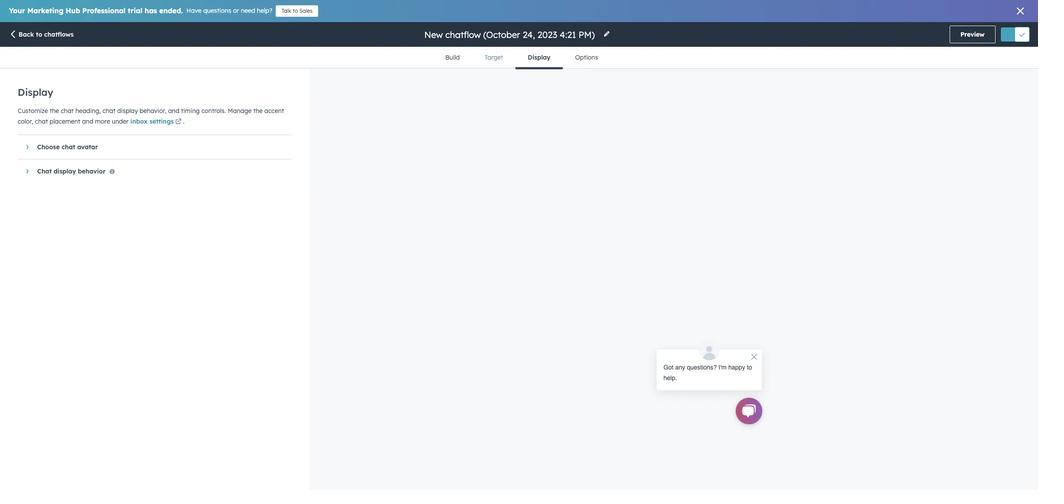 Task type: vqa. For each thing, say whether or not it's contained in the screenshot.
the 'Preview' button
yes



Task type: locate. For each thing, give the bounding box(es) containing it.
navigation
[[433, 47, 611, 69]]

display right 'chat'
[[54, 168, 76, 176]]

display
[[528, 54, 551, 61], [18, 86, 53, 99]]

chatflows
[[44, 31, 74, 38]]

and up link opens in a new window icon
[[168, 107, 180, 115]]

and down heading,
[[82, 118, 93, 126]]

caret image
[[26, 169, 29, 174]]

to for talk
[[293, 8, 298, 14]]

have
[[187, 7, 202, 15]]

behavior
[[78, 168, 106, 176]]

1 the from the left
[[50, 107, 59, 115]]

0 vertical spatial display
[[117, 107, 138, 115]]

0 horizontal spatial and
[[82, 118, 93, 126]]

close image
[[1018, 8, 1025, 15]]

chat inside dropdown button
[[62, 143, 75, 151]]

timing
[[181, 107, 200, 115]]

chat
[[61, 107, 74, 115], [103, 107, 116, 115], [35, 118, 48, 126], [62, 143, 75, 151]]

0 horizontal spatial the
[[50, 107, 59, 115]]

display up under
[[117, 107, 138, 115]]

build button
[[433, 47, 473, 68]]

0 horizontal spatial to
[[36, 31, 42, 38]]

help?
[[257, 7, 273, 15]]

the up placement
[[50, 107, 59, 115]]

None field
[[424, 29, 598, 40]]

talk
[[282, 8, 292, 14]]

to
[[293, 8, 298, 14], [36, 31, 42, 38], [748, 364, 753, 371]]

customize
[[18, 107, 48, 115]]

talk to sales button
[[276, 5, 319, 17]]

preview button
[[950, 26, 996, 43]]

target button
[[473, 47, 516, 68]]

chat display behavior button
[[18, 160, 283, 184]]

display
[[117, 107, 138, 115], [54, 168, 76, 176]]

chat display behavior
[[37, 168, 106, 176]]

1 horizontal spatial display
[[528, 54, 551, 61]]

link opens in a new window image
[[175, 119, 182, 126]]

1 vertical spatial display
[[54, 168, 76, 176]]

navigation containing build
[[433, 47, 611, 69]]

ended.
[[159, 6, 183, 15]]

and
[[168, 107, 180, 115], [82, 118, 93, 126]]

0 vertical spatial and
[[168, 107, 180, 115]]

0 vertical spatial display
[[528, 54, 551, 61]]

preview
[[961, 31, 985, 38]]

target
[[485, 54, 503, 61]]

professional
[[82, 6, 126, 15]]

1 horizontal spatial to
[[293, 8, 298, 14]]

to right back
[[36, 31, 42, 38]]

help.
[[664, 375, 678, 382]]

chat up placement
[[61, 107, 74, 115]]

got any questions? i'm happy to help. button
[[657, 339, 763, 391]]

questions?
[[688, 364, 717, 371]]

got any questions? i'm happy to help.
[[664, 364, 753, 382]]

the left accent
[[254, 107, 263, 115]]

marketing
[[27, 6, 64, 15]]

got
[[664, 364, 674, 371]]

hub
[[66, 6, 80, 15]]

to for back
[[36, 31, 42, 38]]

back to chatflows
[[19, 31, 74, 38]]

1 horizontal spatial and
[[168, 107, 180, 115]]

0 vertical spatial to
[[293, 8, 298, 14]]

build
[[446, 54, 460, 61]]

behavior,
[[140, 107, 167, 115]]

chat left avatar
[[62, 143, 75, 151]]

options
[[576, 54, 599, 61]]

avatar
[[77, 143, 98, 151]]

the
[[50, 107, 59, 115], [254, 107, 263, 115]]

1 vertical spatial to
[[36, 31, 42, 38]]

1 horizontal spatial display
[[117, 107, 138, 115]]

settings
[[150, 118, 174, 126]]

to right talk
[[293, 8, 298, 14]]

1 vertical spatial and
[[82, 118, 93, 126]]

0 horizontal spatial display
[[54, 168, 76, 176]]

chat
[[37, 168, 52, 176]]

customize the chat heading, chat display behavior, and timing controls. manage the accent color, chat placement and more under
[[18, 107, 284, 126]]

0 horizontal spatial display
[[18, 86, 53, 99]]

accent
[[265, 107, 284, 115]]

color,
[[18, 118, 33, 126]]

2 horizontal spatial to
[[748, 364, 753, 371]]

trial
[[128, 6, 143, 15]]

to right happy
[[748, 364, 753, 371]]

2 vertical spatial to
[[748, 364, 753, 371]]

talk to sales
[[282, 8, 313, 14]]

happy
[[729, 364, 746, 371]]

1 horizontal spatial the
[[254, 107, 263, 115]]



Task type: describe. For each thing, give the bounding box(es) containing it.
need
[[241, 7, 255, 15]]

sales
[[300, 8, 313, 14]]

choose chat avatar button
[[18, 135, 283, 159]]

heading,
[[76, 107, 101, 115]]

chat up more
[[103, 107, 116, 115]]

back
[[19, 31, 34, 38]]

2 the from the left
[[254, 107, 263, 115]]

choose chat avatar
[[37, 143, 98, 151]]

to inside 'got any questions? i'm happy to help.'
[[748, 364, 753, 371]]

display button
[[516, 47, 563, 69]]

under
[[112, 118, 129, 126]]

your
[[9, 6, 25, 15]]

display inside dropdown button
[[54, 168, 76, 176]]

more
[[95, 118, 110, 126]]

has
[[145, 6, 157, 15]]

1 vertical spatial display
[[18, 86, 53, 99]]

any
[[676, 364, 686, 371]]

got any questions? i'm happy to help. status
[[664, 362, 755, 384]]

caret image
[[26, 145, 29, 150]]

i'm
[[719, 364, 727, 371]]

controls.
[[202, 107, 226, 115]]

manage
[[228, 107, 252, 115]]

inbox
[[130, 118, 148, 126]]

choose
[[37, 143, 60, 151]]

inbox settings link
[[130, 117, 183, 128]]

inbox settings
[[130, 118, 174, 126]]

display inside the "customize the chat heading, chat display behavior, and timing controls. manage the accent color, chat placement and more under"
[[117, 107, 138, 115]]

.
[[183, 118, 185, 126]]

questions
[[203, 7, 231, 15]]

or
[[233, 7, 239, 15]]

welcome message status
[[648, 339, 763, 391]]

display inside "display" button
[[528, 54, 551, 61]]

options button
[[563, 47, 611, 68]]

chat down customize
[[35, 118, 48, 126]]

back to chatflows button
[[9, 30, 74, 40]]

your marketing hub professional trial has ended. have questions or need help?
[[9, 6, 273, 15]]

placement
[[50, 118, 80, 126]]

link opens in a new window image
[[175, 117, 182, 128]]



